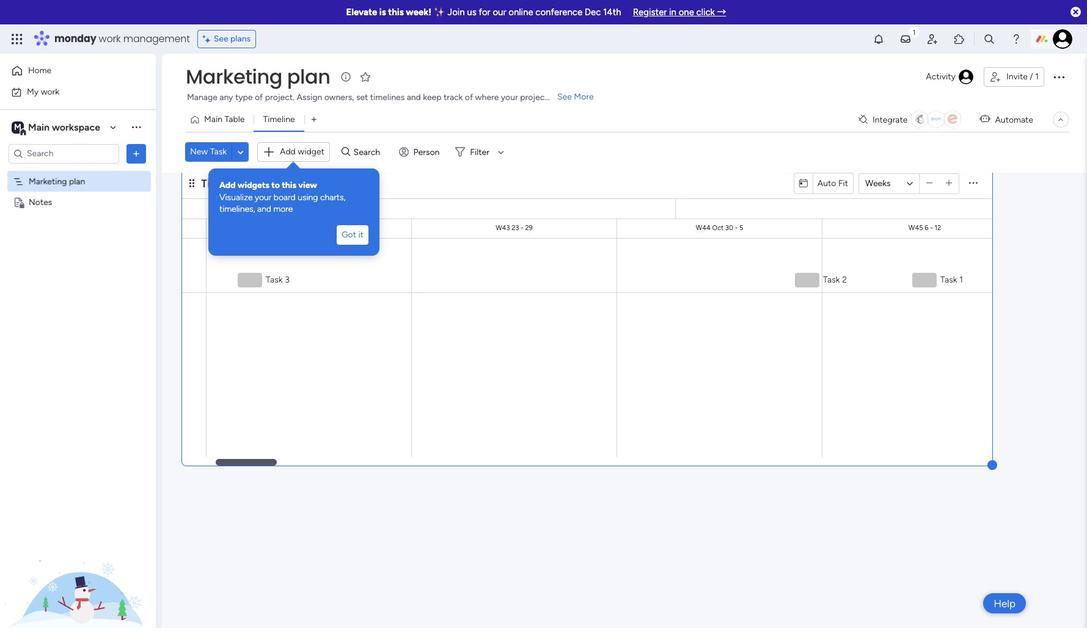 Task type: vqa. For each thing, say whether or not it's contained in the screenshot.
clicks
no



Task type: locate. For each thing, give the bounding box(es) containing it.
workspace image
[[12, 121, 24, 134]]

more
[[574, 92, 594, 102]]

1 vertical spatial add
[[219, 180, 236, 191]]

automate
[[995, 115, 1033, 125]]

work right monday
[[99, 32, 121, 46]]

options image right 1
[[1052, 70, 1066, 84]]

and left the more
[[257, 204, 271, 215]]

online
[[509, 7, 533, 18]]

see plans
[[214, 34, 251, 44]]

plans
[[230, 34, 251, 44]]

conference
[[535, 7, 582, 18]]

0 horizontal spatial work
[[41, 86, 59, 97]]

1 vertical spatial see
[[557, 92, 572, 102]]

12
[[935, 224, 941, 232]]

notifications image
[[873, 33, 885, 45]]

0 horizontal spatial your
[[255, 192, 272, 203]]

1 vertical spatial work
[[41, 86, 59, 97]]

angle down image
[[238, 148, 243, 157]]

0 vertical spatial options image
[[1052, 70, 1066, 84]]

select product image
[[11, 33, 23, 45]]

w44
[[696, 224, 711, 232]]

this
[[388, 7, 404, 18], [282, 180, 296, 191]]

this up the board
[[282, 180, 296, 191]]

dapulse integrations image
[[859, 115, 868, 124]]

monday
[[54, 32, 96, 46]]

my
[[27, 86, 39, 97]]

add up visualize
[[219, 180, 236, 191]]

→
[[717, 7, 726, 18]]

add left widget
[[280, 147, 296, 157]]

0 horizontal spatial marketing plan
[[29, 176, 85, 187]]

0 horizontal spatial this
[[282, 180, 296, 191]]

invite
[[1006, 71, 1028, 82]]

work inside my work button
[[41, 86, 59, 97]]

private board image
[[13, 196, 24, 208]]

1 - from the left
[[521, 224, 524, 232]]

project
[[520, 92, 548, 103]]

v2 search image
[[342, 145, 350, 159]]

see
[[214, 34, 228, 44], [557, 92, 572, 102]]

this inside add widgets to this view visualize your board using charts, timelines, and more got it
[[282, 180, 296, 191]]

monday work management
[[54, 32, 190, 46]]

0 vertical spatial plan
[[287, 63, 330, 90]]

join
[[448, 7, 465, 18]]

stands.
[[550, 92, 577, 103]]

autopilot image
[[980, 111, 990, 127]]

options image
[[1052, 70, 1066, 84], [130, 148, 142, 160]]

and left keep
[[407, 92, 421, 103]]

this right is
[[388, 7, 404, 18]]

visualize
[[219, 192, 253, 203]]

0 horizontal spatial add
[[219, 180, 236, 191]]

register in one click → link
[[633, 7, 726, 18]]

marketing plan inside 'list box'
[[29, 176, 85, 187]]

✨
[[434, 7, 445, 18]]

0 horizontal spatial marketing
[[29, 176, 67, 187]]

1 horizontal spatial of
[[465, 92, 473, 103]]

1 horizontal spatial see
[[557, 92, 572, 102]]

timelineoverviewsection
[[201, 176, 340, 191]]

filter button
[[451, 143, 508, 162]]

for
[[479, 7, 491, 18]]

- for w43   23 - 29
[[521, 224, 524, 232]]

see left more in the top of the page
[[557, 92, 572, 102]]

v2 plus image
[[946, 179, 952, 188]]

main inside main table button
[[204, 114, 222, 125]]

marketing up any
[[186, 63, 282, 90]]

your right where
[[501, 92, 518, 103]]

plan down search in workspace "field"
[[69, 176, 85, 187]]

0 horizontal spatial of
[[255, 92, 263, 103]]

invite / 1 button
[[984, 67, 1044, 87]]

1 horizontal spatial main
[[204, 114, 222, 125]]

1 horizontal spatial -
[[735, 224, 738, 232]]

main left "table"
[[204, 114, 222, 125]]

w45
[[909, 224, 923, 232]]

of
[[255, 92, 263, 103], [465, 92, 473, 103]]

1 horizontal spatial work
[[99, 32, 121, 46]]

manage any type of project. assign owners, set timelines and keep track of where your project stands.
[[187, 92, 577, 103]]

0 horizontal spatial and
[[257, 204, 271, 215]]

1 vertical spatial marketing plan
[[29, 176, 85, 187]]

to
[[271, 180, 280, 191]]

timelines
[[370, 92, 405, 103]]

in
[[669, 7, 676, 18]]

1 vertical spatial this
[[282, 180, 296, 191]]

- right the 23
[[521, 224, 524, 232]]

0 vertical spatial marketing
[[186, 63, 282, 90]]

1 horizontal spatial your
[[501, 92, 518, 103]]

see inside button
[[214, 34, 228, 44]]

arrow down image
[[494, 145, 508, 160]]

integrate
[[873, 115, 908, 125]]

it
[[358, 230, 364, 240]]

1 horizontal spatial and
[[407, 92, 421, 103]]

3 - from the left
[[930, 224, 933, 232]]

0 horizontal spatial main
[[28, 121, 50, 133]]

2 horizontal spatial -
[[930, 224, 933, 232]]

of right track
[[465, 92, 473, 103]]

plan up the assign on the left of the page
[[287, 63, 330, 90]]

elevate is this week! ✨ join us for our online conference dec 14th
[[346, 7, 621, 18]]

weeks
[[865, 178, 891, 189]]

see for see plans
[[214, 34, 228, 44]]

add for add widget
[[280, 147, 296, 157]]

new task
[[190, 147, 227, 157]]

- right 6
[[930, 224, 933, 232]]

1 vertical spatial and
[[257, 204, 271, 215]]

- left 5
[[735, 224, 738, 232]]

options image down "workspace options" icon
[[130, 148, 142, 160]]

0 vertical spatial and
[[407, 92, 421, 103]]

lottie animation image
[[0, 505, 156, 629]]

0 horizontal spatial plan
[[69, 176, 85, 187]]

add view image
[[311, 115, 316, 124]]

v2 today image
[[799, 179, 808, 188]]

marketing plan up type
[[186, 63, 330, 90]]

timeline button
[[254, 110, 304, 130]]

-
[[521, 224, 524, 232], [735, 224, 738, 232], [930, 224, 933, 232]]

work right the my
[[41, 86, 59, 97]]

home
[[28, 65, 51, 76]]

1 vertical spatial plan
[[69, 176, 85, 187]]

Marketing plan field
[[183, 63, 333, 90]]

main right workspace image
[[28, 121, 50, 133]]

october
[[267, 203, 300, 214]]

add inside popup button
[[280, 147, 296, 157]]

got it button
[[337, 225, 368, 245]]

1 vertical spatial marketing
[[29, 176, 67, 187]]

add
[[280, 147, 296, 157], [219, 180, 236, 191]]

main workspace
[[28, 121, 100, 133]]

show board description image
[[339, 71, 353, 83]]

management
[[123, 32, 190, 46]]

person
[[413, 147, 440, 158]]

add inside add widgets to this view visualize your board using charts, timelines, and more got it
[[219, 180, 236, 191]]

marketing up notes
[[29, 176, 67, 187]]

keep
[[423, 92, 441, 103]]

1 vertical spatial your
[[255, 192, 272, 203]]

plan
[[287, 63, 330, 90], [69, 176, 85, 187]]

2 - from the left
[[735, 224, 738, 232]]

click
[[696, 7, 715, 18]]

marketing plan up notes
[[29, 176, 85, 187]]

see left plans
[[214, 34, 228, 44]]

invite members image
[[926, 33, 939, 45]]

0 vertical spatial this
[[388, 7, 404, 18]]

0 vertical spatial work
[[99, 32, 121, 46]]

one
[[679, 7, 694, 18]]

option
[[0, 170, 156, 173]]

1 horizontal spatial this
[[388, 7, 404, 18]]

0 vertical spatial add
[[280, 147, 296, 157]]

widget
[[298, 147, 324, 157]]

list box
[[0, 169, 156, 378]]

1 horizontal spatial plan
[[287, 63, 330, 90]]

auto
[[818, 178, 836, 189]]

0 vertical spatial see
[[214, 34, 228, 44]]

see for see more
[[557, 92, 572, 102]]

marketing plan
[[186, 63, 330, 90], [29, 176, 85, 187]]

work
[[99, 32, 121, 46], [41, 86, 59, 97]]

your down widgets
[[255, 192, 272, 203]]

0 vertical spatial marketing plan
[[186, 63, 330, 90]]

main
[[204, 114, 222, 125], [28, 121, 50, 133]]

Search in workspace field
[[26, 147, 102, 161]]

add widget
[[280, 147, 324, 157]]

0 horizontal spatial -
[[521, 224, 524, 232]]

0 horizontal spatial see
[[214, 34, 228, 44]]

and
[[407, 92, 421, 103], [257, 204, 271, 215]]

1 vertical spatial options image
[[130, 148, 142, 160]]

/
[[1030, 71, 1033, 82]]

dapulse drag handle 3 image
[[189, 179, 194, 188]]

timelines,
[[219, 204, 255, 215]]

new task button
[[185, 143, 232, 162]]

14th
[[603, 7, 621, 18]]

more dots image
[[969, 179, 978, 188]]

of right type
[[255, 92, 263, 103]]

main inside workspace selection element
[[28, 121, 50, 133]]

1 horizontal spatial add
[[280, 147, 296, 157]]



Task type: describe. For each thing, give the bounding box(es) containing it.
more
[[273, 204, 293, 215]]

2 of from the left
[[465, 92, 473, 103]]

timelineoverviewsection main content
[[0, 159, 1087, 629]]

30
[[725, 224, 733, 232]]

where
[[475, 92, 499, 103]]

any
[[220, 92, 233, 103]]

- for w45   6 - 12
[[930, 224, 933, 232]]

and inside add widgets to this view visualize your board using charts, timelines, and more got it
[[257, 204, 271, 215]]

our
[[493, 7, 506, 18]]

timeline
[[263, 114, 295, 125]]

23
[[512, 224, 519, 232]]

auto fit button
[[813, 174, 853, 194]]

1 of from the left
[[255, 92, 263, 103]]

workspace
[[52, 121, 100, 133]]

main table
[[204, 114, 245, 125]]

project.
[[265, 92, 295, 103]]

see more link
[[556, 91, 595, 103]]

workspace selection element
[[12, 120, 102, 136]]

kendall parks image
[[1053, 29, 1072, 49]]

add widget button
[[257, 142, 330, 162]]

type
[[235, 92, 253, 103]]

work for monday
[[99, 32, 121, 46]]

table
[[225, 114, 245, 125]]

1 horizontal spatial options image
[[1052, 70, 1066, 84]]

workspace options image
[[130, 121, 142, 133]]

set
[[356, 92, 368, 103]]

add widgets to this view visualize your board using charts, timelines, and more got it
[[219, 180, 364, 240]]

using
[[298, 192, 318, 203]]

my work
[[27, 86, 59, 97]]

collapse board header image
[[1056, 115, 1066, 125]]

us
[[467, 7, 476, 18]]

main for main workspace
[[28, 121, 50, 133]]

manage
[[187, 92, 217, 103]]

w44   oct 30 - 5
[[696, 224, 743, 232]]

register in one click →
[[633, 7, 726, 18]]

add to favorites image
[[360, 71, 372, 83]]

help image
[[1010, 33, 1022, 45]]

dec
[[585, 7, 601, 18]]

see plans button
[[197, 30, 256, 48]]

auto fit
[[818, 178, 848, 189]]

v2 minus image
[[926, 179, 933, 188]]

plan inside 'list box'
[[69, 176, 85, 187]]

1 horizontal spatial marketing
[[186, 63, 282, 90]]

0 horizontal spatial options image
[[130, 148, 142, 160]]

got
[[342, 230, 356, 240]]

track
[[444, 92, 463, 103]]

invite / 1
[[1006, 71, 1039, 82]]

new
[[190, 147, 208, 157]]

0 vertical spatial your
[[501, 92, 518, 103]]

home button
[[7, 61, 131, 81]]

board
[[274, 192, 296, 203]]

w43   23 - 29
[[496, 224, 533, 232]]

notes
[[29, 197, 52, 207]]

inbox image
[[900, 33, 912, 45]]

apps image
[[953, 33, 966, 45]]

person button
[[394, 143, 447, 162]]

see more
[[557, 92, 594, 102]]

5
[[739, 224, 743, 232]]

Search field
[[350, 144, 387, 161]]

your inside add widgets to this view visualize your board using charts, timelines, and more got it
[[255, 192, 272, 203]]

fit
[[838, 178, 848, 189]]

activity button
[[921, 67, 979, 87]]

week!
[[406, 7, 431, 18]]

october 2023
[[267, 203, 322, 214]]

is
[[379, 7, 386, 18]]

29
[[525, 224, 533, 232]]

1 horizontal spatial marketing plan
[[186, 63, 330, 90]]

list box containing marketing plan
[[0, 169, 156, 378]]

marketing inside 'list box'
[[29, 176, 67, 187]]

activity
[[926, 71, 956, 82]]

main table button
[[185, 110, 254, 130]]

help
[[994, 598, 1016, 610]]

w45   6 - 12
[[909, 224, 941, 232]]

filter
[[470, 147, 489, 158]]

oct
[[712, 224, 724, 232]]

w43
[[496, 224, 510, 232]]

lottie animation element
[[0, 505, 156, 629]]

6
[[925, 224, 929, 232]]

elevate
[[346, 7, 377, 18]]

charts,
[[320, 192, 346, 203]]

my work button
[[7, 82, 131, 102]]

help button
[[983, 594, 1026, 614]]

2023
[[302, 203, 322, 214]]

view
[[298, 180, 317, 191]]

register
[[633, 7, 667, 18]]

1
[[1035, 71, 1039, 82]]

m
[[14, 122, 21, 132]]

widgets
[[238, 180, 269, 191]]

add for add widgets to this view visualize your board using charts, timelines, and more got it
[[219, 180, 236, 191]]

search everything image
[[983, 33, 995, 45]]

main for main table
[[204, 114, 222, 125]]

1 image
[[909, 25, 920, 39]]

assign
[[297, 92, 322, 103]]

work for my
[[41, 86, 59, 97]]



